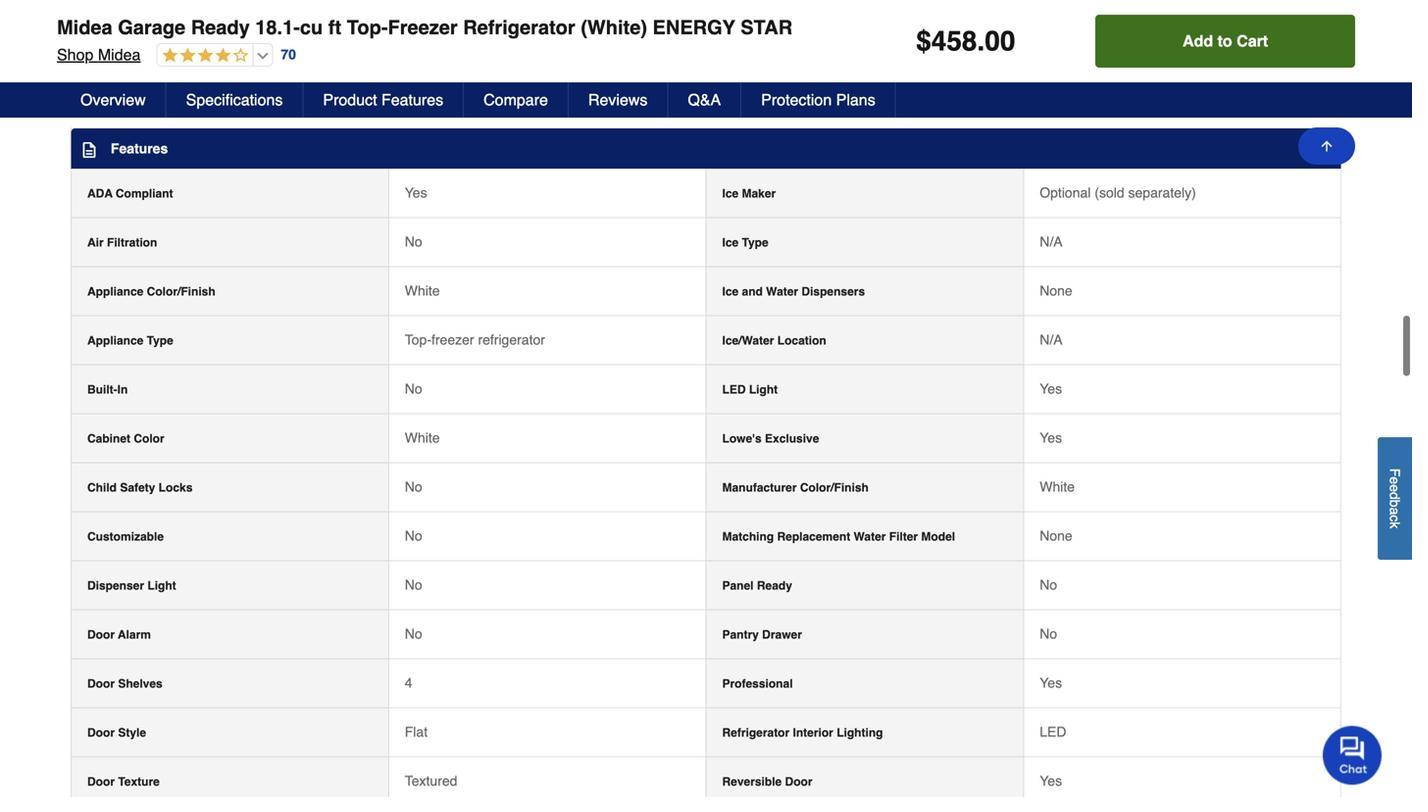 Task type: describe. For each thing, give the bounding box(es) containing it.
freezer
[[432, 332, 474, 348]]

compare button
[[464, 82, 569, 118]]

door texture
[[87, 776, 160, 789]]

ice for white
[[722, 285, 739, 299]]

protection plans
[[761, 91, 876, 109]]

appliance color/finish
[[87, 285, 215, 299]]

style
[[118, 726, 146, 740]]

(sold
[[1095, 185, 1125, 201]]

texture
[[118, 776, 160, 789]]

add to cart
[[1183, 32, 1268, 50]]

ice/water location
[[722, 334, 827, 348]]

matching
[[722, 530, 774, 544]]

door for no
[[87, 628, 115, 642]]

safety
[[120, 481, 155, 495]]

none for no
[[1040, 528, 1073, 544]]

of
[[166, 57, 177, 71]]

.
[[977, 26, 985, 57]]

overview button
[[61, 82, 166, 118]]

door for flat
[[87, 726, 115, 740]]

weight (lbs.)
[[722, 8, 793, 22]]

pantry
[[722, 628, 759, 642]]

1 e from the top
[[1388, 477, 1403, 485]]

d
[[1388, 492, 1403, 500]]

ice and water dispensers
[[722, 285, 865, 299]]

458
[[932, 26, 977, 57]]

dispenser
[[87, 579, 144, 593]]

drawer
[[762, 628, 802, 642]]

freezer capacity (cu. feet)
[[87, 8, 239, 22]]

c
[[1388, 515, 1403, 522]]

light for led light
[[749, 383, 778, 397]]

separately)
[[1129, 185, 1196, 201]]

cabinet color
[[87, 432, 164, 446]]

garage
[[118, 16, 186, 39]]

professional
[[722, 677, 793, 691]]

chat invite button image
[[1323, 725, 1383, 785]]

customizable
[[87, 530, 164, 544]]

4.2 stars image
[[157, 47, 249, 65]]

protection
[[761, 91, 832, 109]]

ice/water
[[722, 334, 774, 348]]

top-freezer refrigerator
[[405, 332, 545, 348]]

panel
[[722, 579, 754, 593]]

cu
[[300, 16, 323, 39]]

product
[[323, 91, 377, 109]]

ice type
[[722, 236, 769, 250]]

lowe's
[[722, 432, 762, 446]]

color
[[134, 432, 164, 446]]

child
[[87, 481, 117, 495]]

shelves
[[118, 677, 163, 691]]

18.1-
[[255, 16, 300, 39]]

1 vertical spatial midea
[[98, 46, 141, 64]]

f
[[1388, 468, 1403, 477]]

manufacturer color/finish
[[722, 481, 869, 495]]

dispensers
[[802, 285, 865, 299]]

white for none
[[405, 283, 440, 299]]

no for ice type
[[405, 234, 422, 250]]

notes image
[[81, 142, 97, 158]]

ada compliant
[[87, 187, 173, 201]]

optional (sold separately)
[[1040, 185, 1196, 201]]

no for manufacturer color/finish
[[405, 479, 422, 495]]

refrigerator interior lighting
[[722, 726, 883, 740]]

n/a for no
[[1040, 234, 1063, 250]]

reviews button
[[569, 82, 668, 118]]

ice for yes
[[722, 187, 739, 201]]

$
[[916, 26, 932, 57]]

panel ready
[[722, 579, 792, 593]]

type for ice type
[[742, 236, 769, 250]]

door for 4
[[87, 677, 115, 691]]

to for add
[[1218, 32, 1233, 50]]

light for dispenser light
[[147, 579, 176, 593]]

water for white
[[766, 285, 799, 299]]

add to cart button
[[1096, 15, 1356, 68]]

1 vertical spatial top-
[[405, 332, 432, 348]]

feet)
[[211, 8, 239, 22]]

(inches)
[[211, 57, 256, 71]]

(lbs.)
[[765, 8, 793, 22]]

refrigerator
[[478, 332, 545, 348]]

4
[[405, 675, 413, 691]]

ada
[[87, 187, 113, 201]]

exclusive
[[765, 432, 819, 446]]

compliant
[[116, 187, 173, 201]]

cabinet
[[87, 432, 130, 446]]

case
[[180, 57, 208, 71]]

door alarm
[[87, 628, 151, 642]]

ice for no
[[722, 236, 739, 250]]

product features
[[323, 91, 443, 109]]

q&a button
[[668, 82, 742, 118]]

yes for 4
[[1040, 675, 1062, 691]]



Task type: locate. For each thing, give the bounding box(es) containing it.
door left texture
[[87, 776, 115, 789]]

door style
[[87, 726, 146, 740]]

e up b
[[1388, 485, 1403, 492]]

midea left top
[[98, 46, 141, 64]]

0 horizontal spatial light
[[147, 579, 176, 593]]

product features button
[[303, 82, 464, 118]]

1 vertical spatial water
[[854, 530, 886, 544]]

lighting
[[837, 726, 883, 740]]

1 n/a from the top
[[1040, 234, 1063, 250]]

none for white
[[1040, 283, 1073, 299]]

water
[[766, 285, 799, 299], [854, 530, 886, 544]]

refrigerator down professional
[[722, 726, 790, 740]]

midea
[[57, 16, 112, 39], [98, 46, 141, 64]]

color/finish up "matching replacement water filter model"
[[800, 481, 869, 495]]

shop
[[57, 46, 94, 64]]

e up d
[[1388, 477, 1403, 485]]

manufacturer
[[722, 481, 797, 495]]

1 horizontal spatial to
[[1218, 32, 1233, 50]]

0 vertical spatial refrigerator
[[463, 16, 575, 39]]

1 horizontal spatial water
[[854, 530, 886, 544]]

add
[[1183, 32, 1214, 50]]

filter
[[889, 530, 918, 544]]

ice maker
[[722, 187, 776, 201]]

1 horizontal spatial ready
[[757, 579, 792, 593]]

2 e from the top
[[1388, 485, 1403, 492]]

2 vertical spatial white
[[1040, 479, 1075, 495]]

0 vertical spatial top-
[[347, 16, 388, 39]]

to for height
[[127, 57, 138, 71]]

top- left refrigerator
[[405, 332, 432, 348]]

0 horizontal spatial color/finish
[[147, 285, 215, 299]]

1 vertical spatial color/finish
[[800, 481, 869, 495]]

1 horizontal spatial led
[[1040, 725, 1067, 740]]

1 vertical spatial type
[[147, 334, 173, 348]]

ice left and in the top right of the page
[[722, 285, 739, 299]]

water left filter
[[854, 530, 886, 544]]

built-in
[[87, 383, 128, 397]]

to
[[1218, 32, 1233, 50], [127, 57, 138, 71]]

white
[[405, 283, 440, 299], [405, 430, 440, 446], [1040, 479, 1075, 495]]

white for yes
[[405, 430, 440, 446]]

refrigerator up 'compare'
[[463, 16, 575, 39]]

1 horizontal spatial light
[[749, 383, 778, 397]]

0 horizontal spatial to
[[127, 57, 138, 71]]

pantry drawer
[[722, 628, 802, 642]]

no for panel ready
[[405, 577, 422, 593]]

ice down ice maker
[[722, 236, 739, 250]]

2 none from the top
[[1040, 528, 1073, 544]]

1 vertical spatial light
[[147, 579, 176, 593]]

2 ice from the top
[[722, 236, 739, 250]]

0 vertical spatial ready
[[191, 16, 250, 39]]

f e e d b a c k button
[[1378, 437, 1413, 560]]

light right dispenser
[[147, 579, 176, 593]]

0 horizontal spatial water
[[766, 285, 799, 299]]

ready right panel
[[757, 579, 792, 593]]

3 ice from the top
[[722, 285, 739, 299]]

1 ice from the top
[[722, 187, 739, 201]]

to inside "button"
[[1218, 32, 1233, 50]]

0 vertical spatial water
[[766, 285, 799, 299]]

door for textured
[[87, 776, 115, 789]]

ice left maker
[[722, 187, 739, 201]]

1 vertical spatial ice
[[722, 236, 739, 250]]

energy
[[653, 16, 736, 39]]

midea up shop
[[57, 16, 112, 39]]

none
[[1040, 283, 1073, 299], [1040, 528, 1073, 544]]

filtration
[[107, 236, 157, 250]]

water for no
[[854, 530, 886, 544]]

(cu.
[[185, 8, 208, 22]]

led for led
[[1040, 725, 1067, 740]]

00
[[985, 26, 1016, 57]]

door shelves
[[87, 677, 163, 691]]

$ 458 . 00
[[916, 26, 1016, 57]]

yes for textured
[[1040, 774, 1062, 789]]

reviews
[[588, 91, 648, 109]]

0 horizontal spatial freezer
[[87, 8, 129, 22]]

yes
[[405, 185, 427, 201], [1040, 381, 1062, 397], [1040, 430, 1062, 446], [1040, 675, 1062, 691], [1040, 774, 1062, 789]]

1 vertical spatial features
[[111, 141, 168, 157]]

0 horizontal spatial features
[[111, 141, 168, 157]]

1 horizontal spatial top-
[[405, 332, 432, 348]]

and
[[742, 285, 763, 299]]

1 vertical spatial white
[[405, 430, 440, 446]]

2 appliance from the top
[[87, 334, 144, 348]]

door left style
[[87, 726, 115, 740]]

appliance
[[87, 285, 144, 299], [87, 334, 144, 348]]

no
[[405, 234, 422, 250], [405, 381, 422, 397], [405, 479, 422, 495], [405, 528, 422, 544], [405, 577, 422, 593], [1040, 577, 1058, 593], [405, 626, 422, 642], [1040, 626, 1058, 642]]

overview
[[80, 91, 146, 109]]

model
[[922, 530, 956, 544]]

no for pantry drawer
[[405, 626, 422, 642]]

specifications button
[[166, 82, 303, 118]]

0 vertical spatial type
[[742, 236, 769, 250]]

door left shelves
[[87, 677, 115, 691]]

interior
[[793, 726, 834, 740]]

freezer up product features button
[[388, 16, 458, 39]]

0 horizontal spatial ready
[[191, 16, 250, 39]]

to right the add
[[1218, 32, 1233, 50]]

yes for white
[[1040, 430, 1062, 446]]

arrow up image
[[1319, 138, 1335, 154]]

ready up 4.2 stars image
[[191, 16, 250, 39]]

appliance down air filtration
[[87, 285, 144, 299]]

0 vertical spatial led
[[722, 383, 746, 397]]

height
[[87, 57, 124, 71]]

0 vertical spatial color/finish
[[147, 285, 215, 299]]

1 vertical spatial refrigerator
[[722, 726, 790, 740]]

plans
[[836, 91, 876, 109]]

appliance for white
[[87, 285, 144, 299]]

door left 'alarm'
[[87, 628, 115, 642]]

0 horizontal spatial led
[[722, 383, 746, 397]]

1 vertical spatial to
[[127, 57, 138, 71]]

1 horizontal spatial color/finish
[[800, 481, 869, 495]]

0 horizontal spatial top-
[[347, 16, 388, 39]]

top
[[142, 57, 162, 71]]

b
[[1388, 500, 1403, 507]]

0 vertical spatial none
[[1040, 283, 1073, 299]]

0 horizontal spatial refrigerator
[[463, 16, 575, 39]]

height to top of case (inches)
[[87, 57, 256, 71]]

lowe's exclusive
[[722, 432, 819, 446]]

color/finish for appliance color/finish
[[147, 285, 215, 299]]

no for led light
[[405, 381, 422, 397]]

1 horizontal spatial refrigerator
[[722, 726, 790, 740]]

door
[[87, 628, 115, 642], [87, 677, 115, 691], [87, 726, 115, 740], [87, 776, 115, 789], [785, 776, 813, 789]]

f e e d b a c k
[[1388, 468, 1403, 529]]

ft
[[328, 16, 341, 39]]

ice
[[722, 187, 739, 201], [722, 236, 739, 250], [722, 285, 739, 299]]

1 none from the top
[[1040, 283, 1073, 299]]

no for matching replacement water filter model
[[405, 528, 422, 544]]

compare
[[484, 91, 548, 109]]

cart
[[1237, 32, 1268, 50]]

location
[[778, 334, 827, 348]]

top- right ft
[[347, 16, 388, 39]]

protection plans button
[[742, 82, 896, 118]]

0 vertical spatial appliance
[[87, 285, 144, 299]]

type down appliance color/finish
[[147, 334, 173, 348]]

features inside button
[[382, 91, 443, 109]]

appliance up in
[[87, 334, 144, 348]]

locks
[[159, 481, 193, 495]]

weight
[[722, 8, 761, 22]]

type for appliance type
[[147, 334, 173, 348]]

1 vertical spatial led
[[1040, 725, 1067, 740]]

1 appliance from the top
[[87, 285, 144, 299]]

yes for no
[[1040, 381, 1062, 397]]

child safety locks
[[87, 481, 193, 495]]

2 vertical spatial ice
[[722, 285, 739, 299]]

2 n/a from the top
[[1040, 332, 1063, 348]]

q&a
[[688, 91, 721, 109]]

appliance for top-freezer refrigerator
[[87, 334, 144, 348]]

water right and in the top right of the page
[[766, 285, 799, 299]]

70
[[281, 47, 296, 62]]

0 horizontal spatial type
[[147, 334, 173, 348]]

n/a for top-freezer refrigerator
[[1040, 332, 1063, 348]]

maker
[[742, 187, 776, 201]]

features right product
[[382, 91, 443, 109]]

appliance type
[[87, 334, 173, 348]]

5.1
[[405, 6, 424, 22]]

0 vertical spatial white
[[405, 283, 440, 299]]

1 vertical spatial n/a
[[1040, 332, 1063, 348]]

k
[[1388, 522, 1403, 529]]

1 horizontal spatial type
[[742, 236, 769, 250]]

type up and in the top right of the page
[[742, 236, 769, 250]]

0 vertical spatial midea
[[57, 16, 112, 39]]

features up 'compliant'
[[111, 141, 168, 157]]

0 vertical spatial ice
[[722, 187, 739, 201]]

1 vertical spatial none
[[1040, 528, 1073, 544]]

freezer
[[87, 8, 129, 22], [388, 16, 458, 39]]

reversible door
[[722, 776, 813, 789]]

0 vertical spatial n/a
[[1040, 234, 1063, 250]]

type
[[742, 236, 769, 250], [147, 334, 173, 348]]

to left top
[[127, 57, 138, 71]]

1 vertical spatial appliance
[[87, 334, 144, 348]]

ready
[[191, 16, 250, 39], [757, 579, 792, 593]]

a
[[1388, 507, 1403, 515]]

replacement
[[777, 530, 851, 544]]

capacity
[[132, 8, 182, 22]]

0 vertical spatial light
[[749, 383, 778, 397]]

built-
[[87, 383, 117, 397]]

optional
[[1040, 185, 1091, 201]]

color/finish down filtration
[[147, 285, 215, 299]]

0 vertical spatial to
[[1218, 32, 1233, 50]]

shop midea
[[57, 46, 141, 64]]

color/finish for manufacturer color/finish
[[800, 481, 869, 495]]

alarm
[[118, 628, 151, 642]]

1 vertical spatial ready
[[757, 579, 792, 593]]

0 vertical spatial features
[[382, 91, 443, 109]]

1 horizontal spatial features
[[382, 91, 443, 109]]

1 horizontal spatial freezer
[[388, 16, 458, 39]]

freezer up shop midea
[[87, 8, 129, 22]]

air filtration
[[87, 236, 157, 250]]

specifications
[[186, 91, 283, 109]]

light up lowe's exclusive
[[749, 383, 778, 397]]

door right "reversible"
[[785, 776, 813, 789]]

led for led light
[[722, 383, 746, 397]]



Task type: vqa. For each thing, say whether or not it's contained in the screenshot.
Name
no



